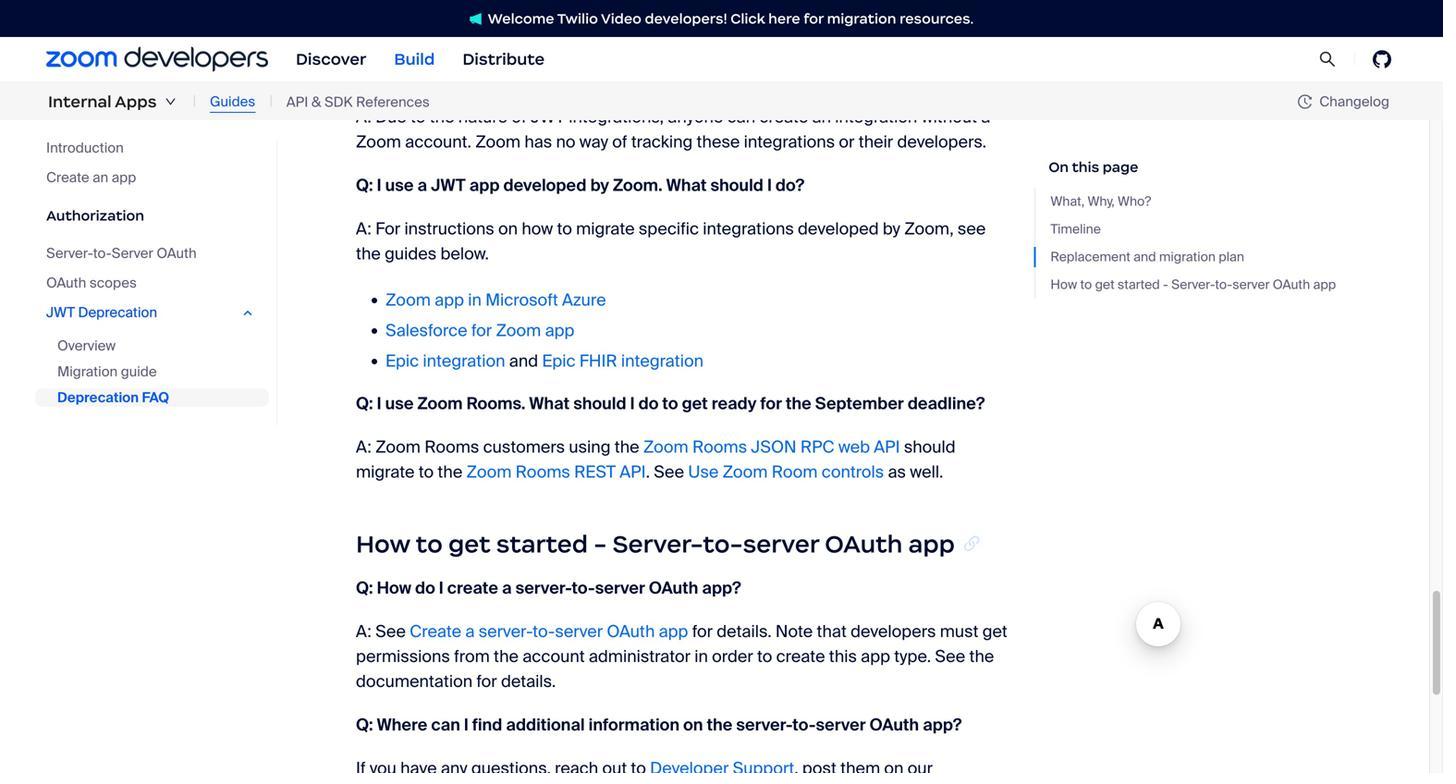 Task type: locate. For each thing, give the bounding box(es) containing it.
1 horizontal spatial of
[[612, 131, 628, 152]]

developed down has
[[504, 175, 587, 196]]

zoom app in microsoft azure link
[[386, 289, 606, 311]]

zoom app in microsoft azure salesforce for zoom app epic integration and epic fhir integration
[[386, 289, 704, 372]]

notification image
[[470, 13, 488, 26], [470, 13, 482, 26]]

started
[[1118, 276, 1160, 293], [496, 529, 588, 559]]

integrations inside a: due to the nature of jwt integrations, anyone can create an integration without a zoom account. zoom has no way of tracking these integrations or their developers.
[[744, 131, 835, 152]]

1 vertical spatial started
[[496, 529, 588, 559]]

app? down type.
[[923, 715, 962, 736]]

- up q: how do i create a server-to-server oauth app? at the bottom of the page
[[594, 529, 607, 559]]

1 q: from the top
[[356, 175, 373, 196]]

jwt up overview
[[46, 303, 75, 321]]

create up permissions
[[410, 621, 462, 642]]

has
[[525, 131, 552, 152]]

1 vertical spatial can
[[431, 715, 460, 736]]

0 vertical spatial server-
[[46, 244, 93, 262]]

of up has
[[512, 106, 527, 127]]

replacement and migration plan
[[1051, 248, 1245, 265]]

3 a: from the top
[[356, 436, 372, 458]]

migration
[[57, 363, 118, 381]]

the inside should migrate to the
[[438, 461, 463, 483]]

server- up from
[[479, 621, 533, 642]]

twilio
[[557, 10, 598, 27]]

rooms down customers
[[516, 461, 570, 483]]

in left order
[[695, 646, 708, 667]]

get down replacement
[[1096, 276, 1115, 293]]

0 vertical spatial use
[[385, 175, 414, 196]]

- down replacement and migration plan
[[1164, 276, 1169, 293]]

this inside for details. note that developers must get permissions from the account administrator in order to create this app type. see the documentation for details.
[[829, 646, 857, 667]]

1 vertical spatial server-
[[479, 621, 533, 642]]

1 vertical spatial how to get started - server-to-server oauth app
[[356, 529, 955, 559]]

the inside a: due to the nature of jwt integrations, anyone can create an integration without a zoom account. zoom has no way of tracking these integrations or their developers.
[[430, 106, 455, 127]]

developed down do?
[[798, 218, 879, 239]]

tracking
[[632, 131, 693, 152]]

1 vertical spatial should
[[574, 393, 627, 414]]

of down "integrations,"
[[612, 131, 628, 152]]

developers.
[[898, 131, 987, 152]]

1 vertical spatial of
[[612, 131, 628, 152]]

this
[[1072, 158, 1100, 176], [829, 646, 857, 667]]

migrate inside should migrate to the
[[356, 461, 415, 483]]

1 vertical spatial this
[[829, 646, 857, 667]]

a right without
[[981, 106, 991, 127]]

1 vertical spatial developed
[[798, 218, 879, 239]]

should inside should migrate to the
[[904, 436, 956, 458]]

2 horizontal spatial jwt
[[531, 106, 565, 127]]

0 horizontal spatial an
[[93, 168, 108, 186]]

what, why, who?
[[1051, 193, 1152, 210]]

started up q: how do i create a server-to-server oauth app? at the bottom of the page
[[496, 529, 588, 559]]

0 vertical spatial do
[[639, 393, 659, 414]]

instructions
[[405, 218, 495, 239]]

get
[[1096, 276, 1115, 293], [682, 393, 708, 414], [449, 529, 491, 559], [983, 621, 1008, 642]]

epic
[[386, 350, 419, 372], [542, 350, 576, 372]]

0 vertical spatial details.
[[717, 621, 772, 642]]

order
[[712, 646, 754, 667]]

welcome twilio video developers! click here for migration resources. link
[[451, 9, 993, 28]]

by left 'zoom,'
[[883, 218, 901, 239]]

create
[[46, 168, 89, 186], [410, 621, 462, 642]]

0 vertical spatial started
[[1118, 276, 1160, 293]]

3 q: from the top
[[356, 578, 373, 599]]

as
[[888, 461, 906, 483]]

1 a: from the top
[[356, 106, 372, 127]]

4 q: from the top
[[356, 715, 373, 736]]

see down must
[[935, 646, 966, 667]]

migration down timeline link
[[1160, 248, 1216, 265]]

in
[[468, 289, 482, 311], [695, 646, 708, 667]]

1 horizontal spatial by
[[883, 218, 901, 239]]

this down that
[[829, 646, 857, 667]]

oauth
[[157, 244, 197, 262], [46, 274, 86, 292], [1273, 276, 1311, 293], [825, 529, 903, 559], [649, 578, 699, 599], [607, 621, 655, 642], [870, 715, 919, 736]]

web
[[839, 436, 870, 458]]

api down a: zoom rooms customers using the zoom rooms json rpc web api
[[620, 461, 646, 483]]

create inside for details. note that developers must get permissions from the account administrator in order to create this app type. see the documentation for details.
[[777, 646, 825, 667]]

azure
[[562, 289, 606, 311]]

their
[[859, 131, 894, 152]]

use up for
[[385, 175, 414, 196]]

by left zoom.
[[591, 175, 609, 196]]

guides link
[[210, 91, 255, 113]]

0 vertical spatial -
[[1164, 276, 1169, 293]]

a: for a: see create a server-to-server oauth app
[[356, 621, 372, 642]]

for down zoom app in microsoft azure link on the left top
[[472, 320, 492, 341]]

integrations
[[744, 131, 835, 152], [703, 218, 794, 239]]

an
[[813, 106, 831, 127], [93, 168, 108, 186]]

integrations up do?
[[744, 131, 835, 152]]

in inside zoom app in microsoft azure salesforce for zoom app epic integration and epic fhir integration
[[468, 289, 482, 311]]

0 vertical spatial in
[[468, 289, 482, 311]]

1 horizontal spatial details.
[[717, 621, 772, 642]]

2 vertical spatial how
[[377, 578, 411, 599]]

0 horizontal spatial in
[[468, 289, 482, 311]]

use down epic integration link at the top left of the page
[[385, 393, 414, 414]]

zoom.
[[613, 175, 663, 196]]

2 epic from the left
[[542, 350, 576, 372]]

1 use from the top
[[385, 175, 414, 196]]

guides
[[385, 243, 437, 264]]

2 use from the top
[[385, 393, 414, 414]]

search image
[[1320, 51, 1337, 68]]

1 vertical spatial deprecation
[[57, 388, 139, 406]]

a: inside a: due to the nature of jwt integrations, anyone can create an integration without a zoom account. zoom has no way of tracking these integrations or their developers.
[[356, 106, 372, 127]]

and up rooms.
[[509, 350, 538, 372]]

in inside for details. note that developers must get permissions from the account administrator in order to create this app type. see the documentation for details.
[[695, 646, 708, 667]]

a down account.
[[418, 175, 427, 196]]

q: for q: how do i create a server-to-server oauth app?
[[356, 578, 373, 599]]

0 horizontal spatial api
[[286, 93, 308, 111]]

on inside a: for instructions on how to migrate specific integrations developed by zoom, see the guides below.
[[499, 218, 518, 239]]

and right replacement
[[1134, 248, 1157, 265]]

resources.
[[900, 10, 974, 27]]

0 horizontal spatial this
[[829, 646, 857, 667]]

what up customers
[[529, 393, 570, 414]]

on right the information
[[684, 715, 703, 736]]

epic down the salesforce on the top
[[386, 350, 419, 372]]

0 horizontal spatial create
[[46, 168, 89, 186]]

1 vertical spatial an
[[93, 168, 108, 186]]

to
[[411, 106, 426, 127], [557, 218, 572, 239], [1081, 276, 1092, 293], [663, 393, 678, 414], [419, 461, 434, 483], [416, 529, 443, 559], [757, 646, 773, 667]]

for
[[804, 10, 824, 27], [472, 320, 492, 341], [761, 393, 782, 414], [692, 621, 713, 642], [477, 671, 497, 692]]

api up the as on the bottom of page
[[874, 436, 900, 458]]

github image
[[1373, 50, 1392, 68]]

should down these
[[711, 175, 764, 196]]

jwt up the instructions
[[431, 175, 466, 196]]

server- down order
[[737, 715, 793, 736]]

can left find
[[431, 715, 460, 736]]

integration inside a: due to the nature of jwt integrations, anyone can create an integration without a zoom account. zoom has no way of tracking these integrations or their developers.
[[835, 106, 918, 127]]

0 vertical spatial jwt
[[531, 106, 565, 127]]

2 menu from the top
[[35, 329, 277, 414]]

1 vertical spatial by
[[883, 218, 901, 239]]

to inside for details. note that developers must get permissions from the account administrator in order to create this app type. see the documentation for details.
[[757, 646, 773, 667]]

administrator
[[589, 646, 691, 667]]

for down from
[[477, 671, 497, 692]]

menu containing introduction
[[35, 139, 277, 425]]

0 vertical spatial how to get started - server-to-server oauth app
[[1051, 276, 1337, 293]]

1 horizontal spatial jwt
[[431, 175, 466, 196]]

1 horizontal spatial server-
[[613, 529, 703, 559]]

server- up oauth scopes
[[46, 244, 93, 262]]

authorization
[[46, 207, 144, 224]]

app inside for details. note that developers must get permissions from the account administrator in order to create this app type. see the documentation for details.
[[861, 646, 891, 667]]

0 vertical spatial can
[[728, 106, 756, 127]]

2 vertical spatial create
[[777, 646, 825, 667]]

developed inside a: for instructions on how to migrate specific integrations developed by zoom, see the guides below.
[[798, 218, 879, 239]]

a: for a: for instructions on how to migrate specific integrations developed by zoom, see the guides below.
[[356, 218, 372, 239]]

or
[[839, 131, 855, 152]]

what
[[667, 175, 707, 196], [529, 393, 570, 414]]

0 horizontal spatial and
[[509, 350, 538, 372]]

api left &
[[286, 93, 308, 111]]

2 vertical spatial should
[[904, 436, 956, 458]]

0 vertical spatial migrate
[[576, 218, 635, 239]]

deadline?
[[908, 393, 985, 414]]

for up order
[[692, 621, 713, 642]]

create down introduction
[[46, 168, 89, 186]]

way
[[580, 131, 609, 152]]

see
[[654, 461, 684, 483], [376, 621, 406, 642], [935, 646, 966, 667]]

1 horizontal spatial -
[[1164, 276, 1169, 293]]

to- inside menu
[[93, 244, 112, 262]]

deprecation down scopes
[[78, 303, 157, 321]]

integrations down do?
[[703, 218, 794, 239]]

api & sdk references link
[[286, 91, 430, 112]]

by
[[591, 175, 609, 196], [883, 218, 901, 239]]

on this page
[[1049, 158, 1139, 176]]

create up a: see create a server-to-server oauth app
[[447, 578, 498, 599]]

should
[[711, 175, 764, 196], [574, 393, 627, 414], [904, 436, 956, 458]]

1 horizontal spatial should
[[711, 175, 764, 196]]

server- inside menu
[[46, 244, 93, 262]]

epic left fhir
[[542, 350, 576, 372]]

server
[[112, 244, 153, 262]]

account.
[[405, 131, 472, 152]]

2 horizontal spatial integration
[[835, 106, 918, 127]]

1 vertical spatial migrate
[[356, 461, 415, 483]]

a: inside a: for instructions on how to migrate specific integrations developed by zoom, see the guides below.
[[356, 218, 372, 239]]

should up well.
[[904, 436, 956, 458]]

1 vertical spatial what
[[529, 393, 570, 414]]

see
[[958, 218, 986, 239]]

integration up q: i use zoom rooms. what should i do to get ready for the september deadline? on the bottom of the page
[[621, 350, 704, 372]]

timeline link
[[1051, 219, 1337, 240]]

details.
[[717, 621, 772, 642], [501, 671, 556, 692]]

-
[[1164, 276, 1169, 293], [594, 529, 607, 559]]

down image
[[165, 96, 176, 107]]

zoom developer logo image
[[46, 47, 268, 72]]

1 horizontal spatial app?
[[923, 715, 962, 736]]

1 vertical spatial server-
[[1172, 276, 1216, 293]]

0 vertical spatial by
[[591, 175, 609, 196]]

room
[[772, 461, 818, 483]]

0 horizontal spatial migration
[[827, 10, 897, 27]]

and inside zoom app in microsoft azure salesforce for zoom app epic integration and epic fhir integration
[[509, 350, 538, 372]]

guides
[[210, 92, 255, 110]]

do up a: zoom rooms customers using the zoom rooms json rpc web api
[[639, 393, 659, 414]]

1 vertical spatial api
[[874, 436, 900, 458]]

rooms up the zoom rooms rest api . see use zoom room controls as well.
[[693, 436, 747, 458]]

1 vertical spatial details.
[[501, 671, 556, 692]]

0 horizontal spatial app?
[[702, 578, 741, 599]]

replacement
[[1051, 248, 1131, 265]]

started down replacement and migration plan
[[1118, 276, 1160, 293]]

integration up their on the right top of page
[[835, 106, 918, 127]]

server-
[[46, 244, 93, 262], [1172, 276, 1216, 293], [613, 529, 703, 559]]

server- down .
[[613, 529, 703, 559]]

2 horizontal spatial see
[[935, 646, 966, 667]]

0 vertical spatial on
[[499, 218, 518, 239]]

1 horizontal spatial do
[[639, 393, 659, 414]]

jwt up has
[[531, 106, 565, 127]]

a up from
[[466, 621, 475, 642]]

anyone
[[668, 106, 724, 127]]

app inside menu
[[112, 168, 136, 186]]

app?
[[702, 578, 741, 599], [923, 715, 962, 736]]

see right .
[[654, 461, 684, 483]]

1 horizontal spatial integration
[[621, 350, 704, 372]]

a
[[981, 106, 991, 127], [418, 175, 427, 196], [502, 578, 512, 599], [466, 621, 475, 642]]

4 a: from the top
[[356, 621, 372, 642]]

get right must
[[983, 621, 1008, 642]]

1 horizontal spatial and
[[1134, 248, 1157, 265]]

zoom
[[356, 131, 401, 152], [476, 131, 521, 152], [386, 289, 431, 311], [496, 320, 541, 341], [418, 393, 463, 414], [376, 436, 421, 458], [644, 436, 689, 458], [467, 461, 512, 483], [723, 461, 768, 483]]

well.
[[910, 461, 944, 483]]

use
[[385, 175, 414, 196], [385, 393, 414, 414]]

0 horizontal spatial can
[[431, 715, 460, 736]]

0 vertical spatial deprecation
[[78, 303, 157, 321]]

deprecation down migration
[[57, 388, 139, 406]]

1 vertical spatial in
[[695, 646, 708, 667]]

1 horizontal spatial developed
[[798, 218, 879, 239]]

rpc
[[801, 436, 835, 458]]

server- up the 'create a server-to-server oauth app' link
[[516, 578, 572, 599]]

jwt
[[531, 106, 565, 127], [431, 175, 466, 196], [46, 303, 75, 321]]

server- down replacement and migration plan link
[[1172, 276, 1216, 293]]

0 vertical spatial what
[[667, 175, 707, 196]]

that
[[817, 621, 847, 642]]

q:
[[356, 175, 373, 196], [356, 393, 373, 414], [356, 578, 373, 599], [356, 715, 373, 736]]

2 vertical spatial see
[[935, 646, 966, 667]]

should down fhir
[[574, 393, 627, 414]]

0 vertical spatial migration
[[827, 10, 897, 27]]

create up do?
[[760, 106, 809, 127]]

1 horizontal spatial in
[[695, 646, 708, 667]]

2 a: from the top
[[356, 218, 372, 239]]

in up salesforce for zoom app link
[[468, 289, 482, 311]]

for right ready
[[761, 393, 782, 414]]

1 menu from the top
[[35, 139, 277, 425]]

for
[[376, 218, 401, 239]]

how to get started - server-to-server oauth app down .
[[356, 529, 955, 559]]

migration left resources.
[[827, 10, 897, 27]]

2 horizontal spatial rooms
[[693, 436, 747, 458]]

this right on
[[1072, 158, 1100, 176]]

0 vertical spatial this
[[1072, 158, 1100, 176]]

1 vertical spatial -
[[594, 529, 607, 559]]

2 horizontal spatial should
[[904, 436, 956, 458]]

what up specific
[[667, 175, 707, 196]]

rest
[[574, 461, 616, 483]]

menu containing overview
[[35, 329, 277, 414]]

internal
[[48, 92, 112, 112]]

0 horizontal spatial see
[[376, 621, 406, 642]]

0 vertical spatial integrations
[[744, 131, 835, 152]]

a inside a: due to the nature of jwt integrations, anyone can create an integration without a zoom account. zoom has no way of tracking these integrations or their developers.
[[981, 106, 991, 127]]

0 horizontal spatial jwt
[[46, 303, 75, 321]]

how to get started - server-to-server oauth app down replacement and migration plan link
[[1051, 276, 1337, 293]]

on
[[1049, 158, 1069, 176]]

integrations inside a: for instructions on how to migrate specific integrations developed by zoom, see the guides below.
[[703, 218, 794, 239]]

2 vertical spatial jwt
[[46, 303, 75, 321]]

details. down account
[[501, 671, 556, 692]]

integration down salesforce for zoom app link
[[423, 350, 505, 372]]

can up these
[[728, 106, 756, 127]]

rooms
[[425, 436, 479, 458], [693, 436, 747, 458], [516, 461, 570, 483]]

create down note
[[777, 646, 825, 667]]

1 horizontal spatial can
[[728, 106, 756, 127]]

menu
[[35, 139, 277, 425], [35, 329, 277, 414]]

0 vertical spatial create
[[760, 106, 809, 127]]

rooms down rooms.
[[425, 436, 479, 458]]

0 horizontal spatial what
[[529, 393, 570, 414]]

on left how
[[499, 218, 518, 239]]

1 horizontal spatial see
[[654, 461, 684, 483]]

migration
[[827, 10, 897, 27], [1160, 248, 1216, 265]]

0 vertical spatial api
[[286, 93, 308, 111]]

on
[[499, 218, 518, 239], [684, 715, 703, 736]]

0 vertical spatial an
[[813, 106, 831, 127]]

can inside a: due to the nature of jwt integrations, anyone can create an integration without a zoom account. zoom has no way of tracking these integrations or their developers.
[[728, 106, 756, 127]]

1 horizontal spatial started
[[1118, 276, 1160, 293]]

a up a: see create a server-to-server oauth app
[[502, 578, 512, 599]]

where
[[377, 715, 428, 736]]

1 vertical spatial and
[[509, 350, 538, 372]]

0 vertical spatial developed
[[504, 175, 587, 196]]

developed
[[504, 175, 587, 196], [798, 218, 879, 239]]

0 vertical spatial how
[[1051, 276, 1078, 293]]

internal apps
[[48, 92, 157, 112]]

2 q: from the top
[[356, 393, 373, 414]]

do up permissions
[[415, 578, 435, 599]]

server-
[[516, 578, 572, 599], [479, 621, 533, 642], [737, 715, 793, 736]]

overview
[[57, 337, 116, 355]]

see up permissions
[[376, 621, 406, 642]]

details. up order
[[717, 621, 772, 642]]

app? up order
[[702, 578, 741, 599]]



Task type: vqa. For each thing, say whether or not it's contained in the screenshot.
JWT inside the A: Due to the nature of JWT integrations, anyone can create an integration without a Zoom account. Zoom has no way of tracking these integrations or their developers.
yes



Task type: describe. For each thing, give the bounding box(es) containing it.
0 horizontal spatial details.
[[501, 671, 556, 692]]

0 vertical spatial server-
[[516, 578, 572, 599]]

0 vertical spatial of
[[512, 106, 527, 127]]

use
[[688, 461, 719, 483]]

1 horizontal spatial api
[[620, 461, 646, 483]]

sdk
[[325, 93, 353, 111]]

0 vertical spatial app?
[[702, 578, 741, 599]]

zoom rooms rest api . see use zoom room controls as well.
[[467, 461, 944, 483]]

salesforce for zoom app link
[[386, 320, 575, 341]]

get inside for details. note that developers must get permissions from the account administrator in order to create this app type. see the documentation for details.
[[983, 621, 1008, 642]]

rooms.
[[467, 393, 526, 414]]

github image
[[1373, 50, 1392, 68]]

a: zoom rooms customers using the zoom rooms json rpc web api
[[356, 436, 900, 458]]

q: how do i create a server-to-server oauth app?
[[356, 578, 741, 599]]

scopes
[[90, 274, 137, 292]]

below.
[[441, 243, 489, 264]]

due
[[376, 106, 407, 127]]

oauth scopes
[[46, 274, 137, 292]]

jwt inside a: due to the nature of jwt integrations, anyone can create an integration without a zoom account. zoom has no way of tracking these integrations or their developers.
[[531, 106, 565, 127]]

create inside a: due to the nature of jwt integrations, anyone can create an integration without a zoom account. zoom has no way of tracking these integrations or their developers.
[[760, 106, 809, 127]]

2 vertical spatial server-
[[737, 715, 793, 736]]

zoom rooms rest api link
[[467, 461, 646, 483]]

epic integration link
[[386, 350, 505, 372]]

should migrate to the
[[356, 436, 956, 483]]

a: due to the nature of jwt integrations, anyone can create an integration without a zoom account. zoom has no way of tracking these integrations or their developers.
[[356, 106, 991, 152]]

an inside a: due to the nature of jwt integrations, anyone can create an integration without a zoom account. zoom has no way of tracking these integrations or their developers.
[[813, 106, 831, 127]]

a: for a: due to the nature of jwt integrations, anyone can create an integration without a zoom account. zoom has no way of tracking these integrations or their developers.
[[356, 106, 372, 127]]

page
[[1103, 158, 1139, 176]]

must
[[940, 621, 979, 642]]

these
[[697, 131, 740, 152]]

server-to-server oauth
[[46, 244, 197, 262]]

apps
[[115, 92, 157, 112]]

0 horizontal spatial how to get started - server-to-server oauth app
[[356, 529, 955, 559]]

a: for a: zoom rooms customers using the zoom rooms json rpc web api
[[356, 436, 372, 458]]

find
[[472, 715, 503, 736]]

&
[[312, 93, 321, 111]]

1 horizontal spatial how to get started - server-to-server oauth app
[[1051, 276, 1337, 293]]

plan
[[1219, 248, 1245, 265]]

do?
[[776, 175, 805, 196]]

see inside for details. note that developers must get permissions from the account administrator in order to create this app type. see the documentation for details.
[[935, 646, 966, 667]]

use for zoom
[[385, 393, 414, 414]]

welcome twilio video developers! click here for migration resources.
[[488, 10, 974, 27]]

ready
[[712, 393, 757, 414]]

account
[[523, 646, 585, 667]]

0 horizontal spatial integration
[[423, 350, 505, 372]]

q: for q: i use a jwt app developed by zoom. what should i do?
[[356, 175, 373, 196]]

timeline
[[1051, 221, 1101, 238]]

replacement and migration plan link
[[1051, 247, 1337, 267]]

video
[[601, 10, 642, 27]]

0 vertical spatial create
[[46, 168, 89, 186]]

1 horizontal spatial this
[[1072, 158, 1100, 176]]

controls
[[822, 461, 884, 483]]

.
[[646, 461, 650, 483]]

json
[[751, 436, 797, 458]]

1 horizontal spatial rooms
[[516, 461, 570, 483]]

1 horizontal spatial on
[[684, 715, 703, 736]]

0 horizontal spatial by
[[591, 175, 609, 196]]

no
[[556, 131, 576, 152]]

create an app
[[46, 168, 136, 186]]

fhir
[[580, 350, 617, 372]]

1 vertical spatial create
[[447, 578, 498, 599]]

1 vertical spatial how
[[356, 529, 410, 559]]

1 horizontal spatial migration
[[1160, 248, 1216, 265]]

integrations,
[[569, 106, 664, 127]]

zoom rooms json rpc web api link
[[644, 436, 900, 458]]

how
[[522, 218, 553, 239]]

for inside zoom app in microsoft azure salesforce for zoom app epic integration and epic fhir integration
[[472, 320, 492, 341]]

0 horizontal spatial -
[[594, 529, 607, 559]]

introduction
[[46, 139, 124, 157]]

use for a
[[385, 175, 414, 196]]

changelog
[[1320, 92, 1390, 111]]

get left ready
[[682, 393, 708, 414]]

nature
[[459, 106, 508, 127]]

developers
[[851, 621, 936, 642]]

0 vertical spatial see
[[654, 461, 684, 483]]

using
[[569, 436, 611, 458]]

type.
[[895, 646, 931, 667]]

1 horizontal spatial create
[[410, 621, 462, 642]]

0 horizontal spatial should
[[574, 393, 627, 414]]

overview migration guide deprecation faq
[[57, 337, 169, 406]]

1 epic from the left
[[386, 350, 419, 372]]

additional
[[506, 715, 585, 736]]

a: see create a server-to-server oauth app
[[356, 621, 688, 642]]

get up q: how do i create a server-to-server oauth app? at the bottom of the page
[[449, 529, 491, 559]]

guide
[[121, 363, 157, 381]]

2 vertical spatial server-
[[613, 529, 703, 559]]

deprecation inside overview migration guide deprecation faq
[[57, 388, 139, 406]]

how to get started - server-to-server oauth app link
[[1051, 275, 1337, 295]]

q: for q: where can i find additional information on the server-to-server oauth app?
[[356, 715, 373, 736]]

for right 'here'
[[804, 10, 824, 27]]

q: where can i find additional information on the server-to-server oauth app?
[[356, 715, 962, 736]]

api & sdk references
[[286, 93, 430, 111]]

create a server-to-server oauth app link
[[410, 621, 688, 642]]

salesforce
[[386, 320, 468, 341]]

history image
[[1298, 94, 1320, 109]]

microsoft
[[486, 289, 558, 311]]

2 horizontal spatial server-
[[1172, 276, 1216, 293]]

faq
[[142, 388, 169, 406]]

search image
[[1320, 51, 1337, 68]]

use zoom room controls link
[[688, 461, 884, 483]]

0 vertical spatial should
[[711, 175, 764, 196]]

q: for q: i use zoom rooms. what should i do to get ready for the september deadline?
[[356, 393, 373, 414]]

0 horizontal spatial rooms
[[425, 436, 479, 458]]

the inside a: for instructions on how to migrate specific integrations developed by zoom, see the guides below.
[[356, 243, 381, 264]]

1 vertical spatial jwt
[[431, 175, 466, 196]]

developers!
[[645, 10, 728, 27]]

q: i use a jwt app developed by zoom. what should i do?
[[356, 175, 805, 196]]

to inside a: due to the nature of jwt integrations, anyone can create an integration without a zoom account. zoom has no way of tracking these integrations or their developers.
[[411, 106, 426, 127]]

history image
[[1298, 94, 1313, 109]]

0 horizontal spatial started
[[496, 529, 588, 559]]

1 vertical spatial app?
[[923, 715, 962, 736]]

migrate inside a: for instructions on how to migrate specific integrations developed by zoom, see the guides below.
[[576, 218, 635, 239]]

without
[[922, 106, 977, 127]]

customers
[[483, 436, 565, 458]]

1 vertical spatial do
[[415, 578, 435, 599]]

to inside a: for instructions on how to migrate specific integrations developed by zoom, see the guides below.
[[557, 218, 572, 239]]

to inside should migrate to the
[[419, 461, 434, 483]]

what, why, who? link
[[1051, 191, 1337, 212]]

2 horizontal spatial api
[[874, 436, 900, 458]]

specific
[[639, 218, 699, 239]]

note
[[776, 621, 813, 642]]

zoom,
[[905, 218, 954, 239]]

references
[[356, 93, 430, 111]]

q: i use zoom rooms. what should i do to get ready for the september deadline?
[[356, 393, 985, 414]]

0 vertical spatial and
[[1134, 248, 1157, 265]]

information
[[589, 715, 680, 736]]

1 horizontal spatial what
[[667, 175, 707, 196]]

oauth inside how to get started - server-to-server oauth app link
[[1273, 276, 1311, 293]]

by inside a: for instructions on how to migrate specific integrations developed by zoom, see the guides below.
[[883, 218, 901, 239]]



